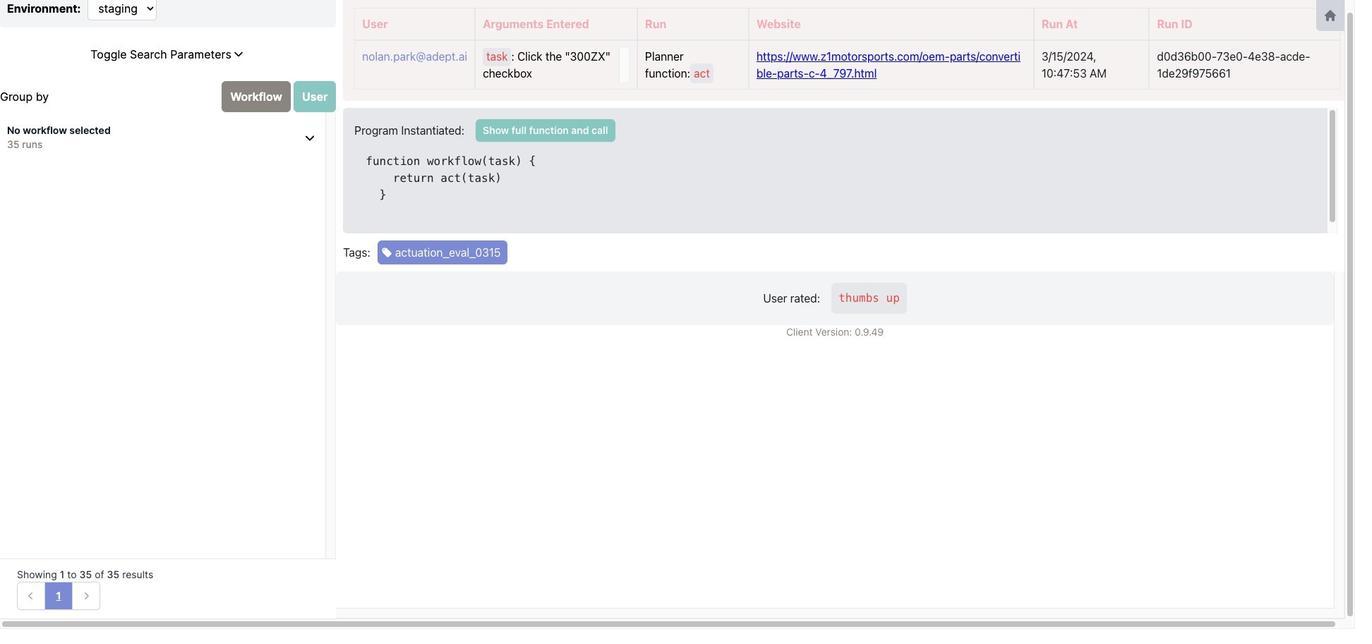 Task type: locate. For each thing, give the bounding box(es) containing it.
pagination element
[[17, 582, 100, 610]]



